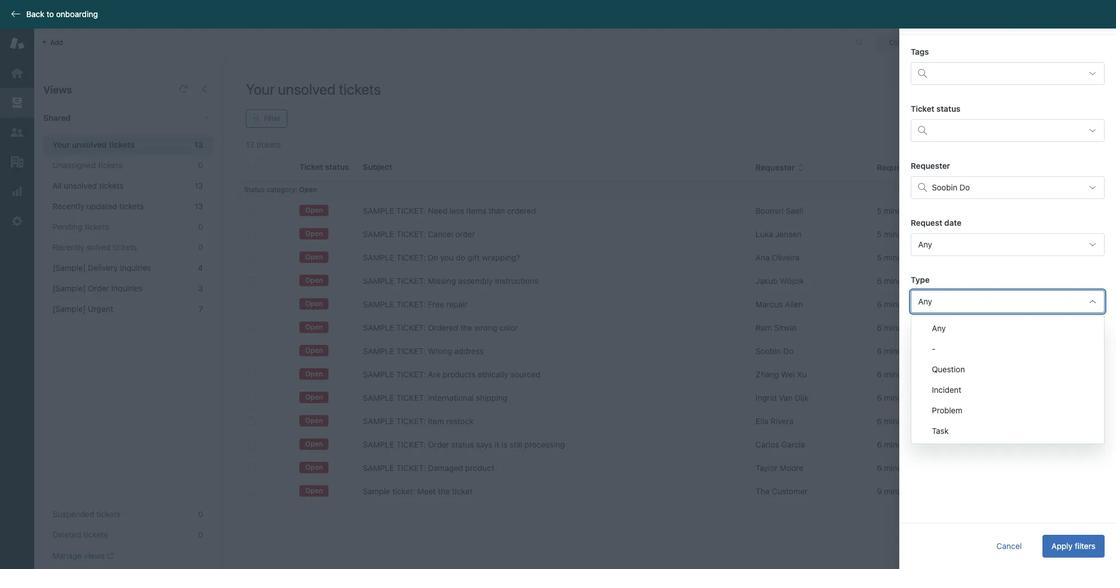 Task type: describe. For each thing, give the bounding box(es) containing it.
1 horizontal spatial your unsolved tickets
[[246, 80, 381, 98]]

ticket for ingrid van dijk
[[943, 393, 965, 403]]

apply filters button
[[1042, 535, 1105, 558]]

dijk
[[795, 393, 809, 403]]

row containing sample ticket: damaged product
[[237, 457, 1108, 480]]

sample ticket: damaged product link
[[363, 463, 494, 474]]

ordered
[[428, 323, 458, 332]]

ticket for zhang wei xu
[[943, 370, 965, 379]]

wrong
[[474, 323, 497, 332]]

carlos garcia
[[756, 440, 805, 449]]

5 for jensen
[[877, 229, 882, 239]]

row containing sample ticket: ordered the wrong color
[[237, 316, 1108, 340]]

urgent for luka jensen
[[1022, 229, 1047, 239]]

type inside button
[[943, 163, 962, 172]]

zhang
[[756, 370, 779, 379]]

minutes for luka jensen
[[884, 229, 913, 239]]

urgent down [sample] order inquiries
[[88, 304, 113, 314]]

zhang wei xu
[[756, 370, 807, 379]]

[sample] urgent
[[52, 304, 113, 314]]

sample ticket: item restock
[[363, 416, 474, 426]]

cancel inside button
[[997, 541, 1022, 551]]

do
[[456, 253, 465, 262]]

van
[[779, 393, 793, 403]]

ticket for ella rivera
[[943, 416, 965, 426]]

wrong
[[428, 346, 452, 356]]

ella
[[756, 416, 768, 426]]

9 minutes ago
[[877, 486, 929, 496]]

1 vertical spatial status
[[451, 440, 474, 449]]

sample ticket: international shipping
[[363, 393, 507, 403]]

incident
[[932, 385, 961, 395]]

delivery
[[88, 263, 118, 273]]

2 vertical spatial unsolved
[[64, 181, 97, 190]]

to
[[47, 9, 54, 19]]

ago for ana oliveira
[[915, 253, 929, 262]]

ticket: for are
[[396, 370, 426, 379]]

date
[[944, 218, 962, 228]]

6 minutes ago for jakub wójcik
[[877, 276, 929, 286]]

sample ticket: do you do gift wrapping?
[[363, 253, 520, 262]]

the for wrong
[[460, 323, 472, 332]]

sample ticket: missing assembly instructions link
[[363, 275, 538, 287]]

sample ticket: international shipping link
[[363, 392, 507, 404]]

than
[[489, 206, 505, 216]]

sample
[[363, 486, 390, 496]]

all unsolved tickets
[[52, 181, 124, 190]]

ticket for carlos garcia
[[943, 440, 965, 449]]

6 minutes ago for ingrid van dijk
[[877, 393, 929, 403]]

type inside filter dialog
[[911, 275, 930, 285]]

minutes for ingrid van dijk
[[884, 393, 913, 403]]

ingrid van dijk
[[756, 393, 809, 403]]

filter dialog
[[899, 0, 1116, 569]]

suspended
[[52, 509, 94, 519]]

0 vertical spatial order
[[88, 283, 109, 293]]

[sample] for [sample] urgent
[[52, 304, 86, 314]]

minutes for marcus allen
[[884, 299, 913, 309]]

jensen
[[775, 229, 802, 239]]

0 for suspended tickets
[[198, 509, 203, 519]]

minutes for ella rivera
[[884, 416, 913, 426]]

main element
[[0, 29, 34, 569]]

6 minutes ago for ram sitwat
[[877, 323, 929, 332]]

back to onboarding
[[26, 9, 98, 19]]

[sample] for [sample] delivery inquiries
[[52, 263, 86, 273]]

sample for sample ticket: ordered the wrong color
[[363, 323, 394, 332]]

open for sample ticket: are products ethically sourced
[[305, 370, 323, 378]]

sample ticket: meet the ticket
[[363, 486, 473, 496]]

0 for unassigned tickets
[[198, 160, 203, 170]]

minutes for zhang wei xu
[[884, 370, 913, 379]]

ticket status element
[[911, 119, 1105, 142]]

unassigned tickets
[[52, 160, 122, 170]]

collapse views pane image
[[200, 84, 209, 94]]

row containing sample ticket: wrong address
[[237, 340, 1108, 363]]

recently solved tickets
[[52, 242, 137, 252]]

ticket for luka jensen
[[943, 229, 965, 239]]

row containing sample ticket: are products ethically sourced
[[237, 363, 1108, 386]]

6 minutes ago for soobin do
[[877, 346, 929, 356]]

back to onboarding link
[[0, 9, 104, 19]]

sample ticket: ordered the wrong color link
[[363, 322, 518, 334]]

sample ticket: order status says it is still processing link
[[363, 439, 565, 451]]

problem option
[[911, 400, 1104, 421]]

Tags field
[[933, 64, 1080, 83]]

need
[[428, 206, 447, 216]]

request date
[[911, 218, 962, 228]]

jakub
[[756, 276, 778, 286]]

views image
[[10, 95, 25, 110]]

urgent for jakub wójcik
[[1022, 276, 1047, 286]]

0 horizontal spatial your
[[52, 140, 70, 149]]

problem
[[932, 405, 962, 415]]

5 for oliveira
[[877, 253, 882, 262]]

1 horizontal spatial your
[[246, 80, 275, 98]]

6 for taylor moore
[[877, 463, 882, 473]]

ticket: for need
[[396, 206, 426, 216]]

open for sample ticket: need less items than ordered
[[305, 206, 323, 215]]

minutes for ram sitwat
[[884, 323, 913, 332]]

6 for carlos garcia
[[877, 440, 882, 449]]

any field for type
[[911, 290, 1105, 313]]

ago for the customer
[[915, 486, 929, 496]]

customer
[[772, 486, 808, 496]]

requested button
[[877, 163, 927, 173]]

soobin do inside requester element
[[932, 182, 970, 192]]

conversations button
[[877, 33, 961, 52]]

sample ticket: wrong address
[[363, 346, 484, 356]]

ago for luka jensen
[[915, 229, 929, 239]]

saeli
[[786, 206, 803, 216]]

question
[[932, 364, 965, 374]]

sample for sample ticket: missing assembly instructions
[[363, 276, 394, 286]]

customers image
[[10, 125, 25, 140]]

products
[[443, 370, 476, 379]]

any option
[[911, 318, 1104, 339]]

-
[[932, 344, 936, 354]]

conversations
[[889, 38, 935, 46]]

1 vertical spatial soobin do
[[756, 346, 794, 356]]

still
[[510, 440, 522, 449]]

the
[[756, 486, 770, 496]]

1 5 minutes ago from the top
[[877, 206, 929, 216]]

sample ticket: free repair
[[363, 299, 468, 309]]

sample ticket: do you do gift wrapping? link
[[363, 252, 520, 263]]

sample ticket: damaged product
[[363, 463, 494, 473]]

address
[[454, 346, 484, 356]]

open for sample ticket: free repair
[[305, 300, 323, 308]]

xu
[[797, 370, 807, 379]]

status category: open
[[244, 185, 317, 194]]

row containing sample ticket: meet the ticket
[[237, 480, 1108, 503]]

sample ticket: are products ethically sourced
[[363, 370, 540, 379]]

back
[[26, 9, 44, 19]]

0 vertical spatial unsolved
[[278, 80, 336, 98]]

ticket:
[[392, 486, 415, 496]]

1 vertical spatial do
[[428, 253, 438, 262]]

ticket: for item
[[396, 416, 426, 426]]

sample for sample ticket: item restock
[[363, 416, 394, 426]]

urgent for taylor moore
[[1022, 463, 1047, 473]]

zendesk support image
[[10, 36, 25, 51]]

sample ticket: order status says it is still processing
[[363, 440, 565, 449]]

international
[[428, 393, 474, 403]]

manage
[[52, 551, 82, 561]]

instructions
[[495, 276, 538, 286]]

ticket: for wrong
[[396, 346, 426, 356]]

[sample] delivery inquiries
[[52, 263, 151, 273]]

any for request date
[[918, 240, 932, 249]]

sample for sample ticket: need less items than ordered
[[363, 206, 394, 216]]

damaged
[[428, 463, 463, 473]]

4
[[198, 263, 203, 273]]

ticket for ana oliveira
[[943, 253, 965, 262]]

sample ticket: item restock link
[[363, 416, 474, 427]]

oliveira
[[772, 253, 800, 262]]

shipping
[[476, 393, 507, 403]]

ticket: for order
[[396, 440, 426, 449]]

question option
[[911, 359, 1104, 380]]

6 for jakub wójcik
[[877, 276, 882, 286]]

0 horizontal spatial your unsolved tickets
[[52, 140, 135, 149]]

sample for sample ticket: damaged product
[[363, 463, 394, 473]]

sample ticket: cancel order
[[363, 229, 475, 239]]

ticket: for ordered
[[396, 323, 426, 332]]

allen
[[785, 299, 803, 309]]

sitwat
[[774, 323, 797, 332]]

sourced
[[511, 370, 540, 379]]

6 minutes ago for taylor moore
[[877, 463, 929, 473]]

missing
[[428, 276, 456, 286]]

open for sample ticket: do you do gift wrapping?
[[305, 253, 323, 261]]

row containing sample ticket: missing assembly instructions
[[237, 269, 1108, 293]]

item
[[428, 416, 444, 426]]

pending tickets
[[52, 222, 109, 232]]

get started image
[[10, 66, 25, 80]]

onboarding
[[56, 9, 98, 19]]

ticket: for international
[[396, 393, 426, 403]]

ago for boonsri saeli
[[915, 206, 929, 216]]

manage views link
[[52, 551, 113, 561]]

tags
[[911, 47, 929, 56]]

minutes for soobin do
[[884, 346, 913, 356]]



Task type: vqa. For each thing, say whether or not it's contained in the screenshot.
the middle unsolved
yes



Task type: locate. For each thing, give the bounding box(es) containing it.
requester inside button
[[756, 163, 795, 172]]

ago for jakub wójcik
[[915, 276, 929, 286]]

2 6 from the top
[[877, 299, 882, 309]]

ticket:
[[396, 206, 426, 216], [396, 229, 426, 239], [396, 253, 426, 262], [396, 276, 426, 286], [396, 299, 426, 309], [396, 323, 426, 332], [396, 346, 426, 356], [396, 370, 426, 379], [396, 393, 426, 403], [396, 416, 426, 426], [396, 440, 426, 449], [396, 463, 426, 473]]

3 6 minutes ago from the top
[[877, 323, 929, 332]]

9 row from the top
[[237, 386, 1108, 410]]

2 vertical spatial [sample]
[[52, 304, 86, 314]]

0 for deleted tickets
[[198, 530, 203, 540]]

minutes for boonsri saeli
[[884, 206, 913, 216]]

minutes for taylor moore
[[884, 463, 913, 473]]

row containing sample ticket: international shipping
[[237, 386, 1108, 410]]

row containing sample ticket: free repair
[[237, 293, 1108, 316]]

wei
[[781, 370, 795, 379]]

any
[[918, 240, 932, 249], [918, 297, 932, 306], [932, 323, 946, 333]]

6 for soobin do
[[877, 346, 882, 356]]

4 ticket: from the top
[[396, 276, 426, 286]]

0 vertical spatial [sample]
[[52, 263, 86, 273]]

- option
[[911, 339, 1104, 359]]

ticket: up "sample ticket: free repair"
[[396, 276, 426, 286]]

sample for sample ticket: free repair
[[363, 299, 394, 309]]

soobin do
[[932, 182, 970, 192], [756, 346, 794, 356]]

3
[[198, 283, 203, 293]]

0 vertical spatial 13
[[194, 140, 203, 149]]

sample inside "link"
[[363, 393, 394, 403]]

row containing sample ticket: item restock
[[237, 410, 1108, 433]]

ticket: for free
[[396, 299, 426, 309]]

4 row from the top
[[237, 269, 1108, 293]]

row
[[237, 199, 1108, 223], [237, 223, 1108, 246], [237, 246, 1108, 269], [237, 269, 1108, 293], [237, 293, 1108, 316], [237, 316, 1108, 340], [237, 340, 1108, 363], [237, 363, 1108, 386], [237, 386, 1108, 410], [237, 410, 1108, 433], [237, 433, 1108, 457], [237, 457, 1108, 480], [237, 480, 1108, 503]]

recently for recently updated tickets
[[52, 201, 84, 211]]

marcus
[[756, 299, 783, 309]]

taylor moore
[[756, 463, 803, 473]]

3 ticket: from the top
[[396, 253, 426, 262]]

1 ticket: from the top
[[396, 206, 426, 216]]

inquiries right the "delivery"
[[120, 263, 151, 273]]

ago for taylor moore
[[915, 463, 929, 473]]

1 [sample] from the top
[[52, 263, 86, 273]]

1 horizontal spatial soobin
[[932, 182, 957, 192]]

open for sample ticket: meet the ticket
[[305, 487, 323, 495]]

ticket: up sample ticket: cancel order
[[396, 206, 426, 216]]

1 vertical spatial type
[[911, 275, 930, 285]]

requester button
[[756, 163, 804, 173]]

filter button
[[246, 109, 287, 128]]

4 6 from the top
[[877, 346, 882, 356]]

your up unassigned
[[52, 140, 70, 149]]

sample ticket: missing assembly instructions
[[363, 276, 538, 286]]

requester inside filter dialog
[[911, 161, 950, 171]]

do up wei
[[783, 346, 794, 356]]

ticket: inside sample ticket: free repair link
[[396, 299, 426, 309]]

wrapping?
[[482, 253, 520, 262]]

sample ticket: meet the ticket link
[[363, 486, 473, 497]]

0 vertical spatial type
[[943, 163, 962, 172]]

ago for soobin do
[[915, 346, 929, 356]]

1 6 from the top
[[877, 276, 882, 286]]

2 [sample] from the top
[[52, 283, 86, 293]]

7 row from the top
[[237, 340, 1108, 363]]

recently up pending
[[52, 201, 84, 211]]

1 horizontal spatial do
[[783, 346, 794, 356]]

task
[[932, 426, 949, 436]]

[sample] up [sample] urgent
[[52, 283, 86, 293]]

7 6 from the top
[[877, 416, 882, 426]]

10 sample from the top
[[363, 416, 394, 426]]

3 5 minutes ago from the top
[[877, 253, 929, 262]]

apply
[[1052, 541, 1073, 551]]

7 ticket: from the top
[[396, 346, 426, 356]]

row containing sample ticket: need less items than ordered
[[237, 199, 1108, 223]]

cancel left apply
[[997, 541, 1022, 551]]

ticket: left wrong
[[396, 346, 426, 356]]

1 vertical spatial your unsolved tickets
[[52, 140, 135, 149]]

ticket
[[911, 104, 934, 113], [943, 229, 965, 239], [943, 253, 965, 262], [943, 276, 965, 286], [943, 299, 965, 309], [943, 323, 965, 332], [943, 370, 965, 379], [943, 393, 965, 403], [943, 416, 965, 426], [943, 440, 965, 449], [943, 463, 965, 473]]

11 ticket: from the top
[[396, 440, 426, 449]]

1 vertical spatial 5 minutes ago
[[877, 229, 929, 239]]

[sample] down recently solved tickets
[[52, 263, 86, 273]]

1 vertical spatial order
[[428, 440, 449, 449]]

2 vertical spatial 5 minutes ago
[[877, 253, 929, 262]]

1 5 from the top
[[877, 206, 882, 216]]

sample for sample ticket: wrong address
[[363, 346, 394, 356]]

0 vertical spatial cancel
[[428, 229, 453, 239]]

subject
[[363, 162, 392, 172]]

any inside option
[[932, 323, 946, 333]]

1 vertical spatial any
[[918, 297, 932, 306]]

minutes for jakub wójcik
[[884, 276, 913, 286]]

0 vertical spatial soobin do
[[932, 182, 970, 192]]

repair
[[446, 299, 468, 309]]

5 sample from the top
[[363, 299, 394, 309]]

sample ticket: cancel order link
[[363, 229, 475, 240]]

[sample]
[[52, 263, 86, 273], [52, 283, 86, 293], [52, 304, 86, 314]]

unsolved down unassigned
[[64, 181, 97, 190]]

type
[[943, 163, 962, 172], [911, 275, 930, 285]]

task option
[[911, 421, 1104, 441]]

1 horizontal spatial cancel
[[997, 541, 1022, 551]]

ticket: inside sample ticket: item restock link
[[396, 416, 426, 426]]

ago for ella rivera
[[915, 416, 929, 426]]

open for sample ticket: international shipping
[[305, 393, 323, 402]]

the
[[460, 323, 472, 332], [438, 486, 450, 496]]

any for type
[[918, 297, 932, 306]]

ticket: inside sample ticket: missing assembly instructions link
[[396, 276, 426, 286]]

tags element
[[911, 62, 1105, 85]]

4 sample from the top
[[363, 276, 394, 286]]

sample for sample ticket: cancel order
[[363, 229, 394, 239]]

urgent down problem option on the right of the page
[[1022, 440, 1047, 449]]

3 6 from the top
[[877, 323, 882, 332]]

6 6 minutes ago from the top
[[877, 393, 929, 403]]

0 horizontal spatial soobin
[[756, 346, 781, 356]]

1 vertical spatial your
[[52, 140, 70, 149]]

1 vertical spatial any field
[[911, 290, 1105, 313]]

0 vertical spatial any
[[918, 240, 932, 249]]

2 6 minutes ago from the top
[[877, 299, 929, 309]]

7
[[199, 304, 203, 314]]

says
[[476, 440, 493, 449]]

[sample] for [sample] order inquiries
[[52, 283, 86, 293]]

ticket: up sample ticket: meet the ticket
[[396, 463, 426, 473]]

ago for carlos garcia
[[915, 440, 929, 449]]

5 ticket: from the top
[[396, 299, 426, 309]]

5 6 from the top
[[877, 370, 882, 379]]

2 any field from the top
[[911, 290, 1105, 313]]

are
[[428, 370, 440, 379]]

your
[[246, 80, 275, 98], [52, 140, 70, 149]]

unsolved up unassigned tickets
[[72, 140, 107, 149]]

[sample] down [sample] order inquiries
[[52, 304, 86, 314]]

ella rivera
[[756, 416, 793, 426]]

0 vertical spatial 5
[[877, 206, 882, 216]]

urgent down normal
[[1022, 276, 1047, 286]]

0 horizontal spatial order
[[88, 283, 109, 293]]

any down 'request'
[[918, 240, 932, 249]]

8 sample from the top
[[363, 370, 394, 379]]

soobin do down ram sitwat
[[756, 346, 794, 356]]

0 vertical spatial status
[[936, 104, 960, 113]]

moore
[[780, 463, 803, 473]]

soobin do down "type" button
[[932, 182, 970, 192]]

deleted tickets
[[52, 530, 108, 540]]

any up priority on the bottom right
[[918, 297, 932, 306]]

boonsri
[[756, 206, 784, 216]]

status inside filter dialog
[[936, 104, 960, 113]]

2 sample from the top
[[363, 229, 394, 239]]

reporting image
[[10, 184, 25, 199]]

0 horizontal spatial type
[[911, 275, 930, 285]]

ticket: left free
[[396, 299, 426, 309]]

1 horizontal spatial order
[[428, 440, 449, 449]]

0
[[198, 160, 203, 170], [198, 222, 203, 232], [198, 242, 203, 252], [198, 509, 203, 519], [198, 530, 203, 540]]

recently for recently solved tickets
[[52, 242, 84, 252]]

ago for ingrid van dijk
[[915, 393, 929, 403]]

ana
[[756, 253, 770, 262]]

ticket: inside sample ticket: need less items than ordered link
[[396, 206, 426, 216]]

2 vertical spatial 5
[[877, 253, 882, 262]]

12 row from the top
[[237, 457, 1108, 480]]

ticket: down sample ticket: free repair link
[[396, 323, 426, 332]]

6 minutes ago for ella rivera
[[877, 416, 929, 426]]

do inside requester element
[[960, 182, 970, 192]]

2 ticket: from the top
[[396, 229, 426, 239]]

ethically
[[478, 370, 508, 379]]

priority
[[911, 332, 939, 342]]

sample ticket: ordered the wrong color
[[363, 323, 518, 332]]

any up the '-'
[[932, 323, 946, 333]]

type list box
[[911, 315, 1105, 444]]

Any field
[[911, 233, 1105, 256], [911, 290, 1105, 313]]

6 for ingrid van dijk
[[877, 393, 882, 403]]

ticket: inside sample ticket: damaged product link
[[396, 463, 426, 473]]

1 vertical spatial recently
[[52, 242, 84, 252]]

ticket for taylor moore
[[943, 463, 965, 473]]

urgent for carlos garcia
[[1022, 440, 1047, 449]]

6 for ella rivera
[[877, 416, 882, 426]]

ticket for ram sitwat
[[943, 323, 965, 332]]

2 5 minutes ago from the top
[[877, 229, 929, 239]]

1 vertical spatial unsolved
[[72, 140, 107, 149]]

0 horizontal spatial soobin do
[[756, 346, 794, 356]]

jakub wójcik
[[756, 276, 804, 286]]

soobin up zhang
[[756, 346, 781, 356]]

0 vertical spatial soobin
[[932, 182, 957, 192]]

7 sample from the top
[[363, 346, 394, 356]]

ago for ram sitwat
[[915, 323, 929, 332]]

5 minutes ago for normal
[[877, 253, 929, 262]]

0 for pending tickets
[[198, 222, 203, 232]]

ticket: up the sample ticket: item restock
[[396, 393, 426, 403]]

1 vertical spatial soobin
[[756, 346, 781, 356]]

sample ticket: wrong address link
[[363, 346, 484, 357]]

2 recently from the top
[[52, 242, 84, 252]]

open for sample ticket: cancel order
[[305, 229, 323, 238]]

soobin down "type" button
[[932, 182, 957, 192]]

shared button
[[34, 101, 192, 135]]

inquiries down the "delivery"
[[111, 283, 143, 293]]

6 for marcus allen
[[877, 299, 882, 309]]

row containing sample ticket: order status says it is still processing
[[237, 433, 1108, 457]]

(opens in a new tab) image
[[105, 553, 113, 560]]

incident option
[[911, 380, 1104, 400]]

0 for recently solved tickets
[[198, 242, 203, 252]]

1 recently from the top
[[52, 201, 84, 211]]

1 vertical spatial cancel
[[997, 541, 1022, 551]]

1 sample from the top
[[363, 206, 394, 216]]

1 horizontal spatial type
[[943, 163, 962, 172]]

1 horizontal spatial soobin do
[[932, 182, 970, 192]]

ordered
[[507, 206, 536, 216]]

marcus allen
[[756, 299, 803, 309]]

ingrid
[[756, 393, 777, 403]]

4 0 from the top
[[198, 509, 203, 519]]

2 row from the top
[[237, 223, 1108, 246]]

ticket: left are
[[396, 370, 426, 379]]

inquiries for [sample] delivery inquiries
[[120, 263, 151, 273]]

your unsolved tickets up unassigned tickets
[[52, 140, 135, 149]]

open for sample ticket: order status says it is still processing
[[305, 440, 323, 448]]

shared heading
[[34, 101, 222, 135]]

12 sample from the top
[[363, 463, 394, 473]]

8 6 from the top
[[877, 440, 882, 449]]

0 horizontal spatial do
[[428, 253, 438, 262]]

12 ticket: from the top
[[396, 463, 426, 473]]

ticket
[[452, 486, 473, 496]]

8 ticket: from the top
[[396, 370, 426, 379]]

6 minutes ago for zhang wei xu
[[877, 370, 929, 379]]

13
[[194, 140, 203, 149], [194, 181, 203, 190], [194, 201, 203, 211]]

None field
[[911, 347, 1105, 370]]

the left wrong
[[460, 323, 472, 332]]

5 6 minutes ago from the top
[[877, 370, 929, 379]]

open for sample ticket: item restock
[[305, 416, 323, 425]]

admin image
[[10, 214, 25, 229]]

2 5 from the top
[[877, 229, 882, 239]]

7 6 minutes ago from the top
[[877, 416, 929, 426]]

3 [sample] from the top
[[52, 304, 86, 314]]

ticket: up sample ticket: do you do gift wrapping?
[[396, 229, 426, 239]]

3 0 from the top
[[198, 242, 203, 252]]

0 vertical spatial any field
[[911, 233, 1105, 256]]

meet
[[417, 486, 436, 496]]

unsolved up filter
[[278, 80, 336, 98]]

5 for saeli
[[877, 206, 882, 216]]

ago for marcus allen
[[915, 299, 929, 309]]

minutes for carlos garcia
[[884, 440, 913, 449]]

ticket: down sample ticket: cancel order link
[[396, 253, 426, 262]]

1 row from the top
[[237, 199, 1108, 223]]

cancel up sample ticket: do you do gift wrapping?
[[428, 229, 453, 239]]

recently down pending
[[52, 242, 84, 252]]

request
[[911, 218, 942, 228]]

1 6 minutes ago from the top
[[877, 276, 929, 286]]

0 horizontal spatial requester
[[756, 163, 795, 172]]

6 ticket: from the top
[[396, 323, 426, 332]]

ticket: inside sample ticket: international shipping "link"
[[396, 393, 426, 403]]

10 row from the top
[[237, 410, 1108, 433]]

ticket: inside the sample ticket: are products ethically sourced link
[[396, 370, 426, 379]]

0 vertical spatial 5 minutes ago
[[877, 206, 929, 216]]

gift
[[467, 253, 480, 262]]

sample
[[363, 206, 394, 216], [363, 229, 394, 239], [363, 253, 394, 262], [363, 276, 394, 286], [363, 299, 394, 309], [363, 323, 394, 332], [363, 346, 394, 356], [363, 370, 394, 379], [363, 393, 394, 403], [363, 416, 394, 426], [363, 440, 394, 449], [363, 463, 394, 473]]

row containing sample ticket: do you do gift wrapping?
[[237, 246, 1108, 269]]

row containing sample ticket: cancel order
[[237, 223, 1108, 246]]

open for sample ticket: missing assembly instructions
[[305, 276, 323, 285]]

9 sample from the top
[[363, 393, 394, 403]]

sample for sample ticket: are products ethically sourced
[[363, 370, 394, 379]]

color
[[500, 323, 518, 332]]

taylor
[[756, 463, 778, 473]]

8 row from the top
[[237, 363, 1108, 386]]

9 6 from the top
[[877, 463, 882, 473]]

open for sample ticket: ordered the wrong color
[[305, 323, 323, 332]]

5 minutes ago for urgent
[[877, 229, 929, 239]]

1 vertical spatial the
[[438, 486, 450, 496]]

2 horizontal spatial do
[[960, 182, 970, 192]]

ticket: for missing
[[396, 276, 426, 286]]

5 0 from the top
[[198, 530, 203, 540]]

0 horizontal spatial cancel
[[428, 229, 453, 239]]

1 vertical spatial inquiries
[[111, 283, 143, 293]]

ticket for jakub wójcik
[[943, 276, 965, 286]]

open for sample ticket: wrong address
[[305, 346, 323, 355]]

0 vertical spatial your
[[246, 80, 275, 98]]

product
[[465, 463, 494, 473]]

0 vertical spatial recently
[[52, 201, 84, 211]]

minutes
[[884, 206, 913, 216], [884, 229, 913, 239], [884, 253, 913, 262], [884, 276, 913, 286], [884, 299, 913, 309], [884, 323, 913, 332], [884, 346, 913, 356], [884, 370, 913, 379], [884, 393, 913, 403], [884, 416, 913, 426], [884, 440, 913, 449], [884, 463, 913, 473], [884, 486, 913, 496]]

0 vertical spatial inquiries
[[120, 263, 151, 273]]

ticket: for cancel
[[396, 229, 426, 239]]

1 vertical spatial 5
[[877, 229, 882, 239]]

apply filters
[[1052, 541, 1096, 551]]

6 minutes ago for carlos garcia
[[877, 440, 929, 449]]

restock
[[446, 416, 474, 426]]

2 vertical spatial 13
[[194, 201, 203, 211]]

order inside sample ticket: order status says it is still processing link
[[428, 440, 449, 449]]

ticket: for damaged
[[396, 463, 426, 473]]

ticket: inside sample ticket: wrong address link
[[396, 346, 426, 356]]

ago
[[915, 206, 929, 216], [915, 229, 929, 239], [915, 253, 929, 262], [915, 276, 929, 286], [915, 299, 929, 309], [915, 323, 929, 332], [915, 346, 929, 356], [915, 370, 929, 379], [915, 393, 929, 403], [915, 416, 929, 426], [915, 440, 929, 449], [915, 463, 929, 473], [915, 486, 929, 496]]

sample for sample ticket: do you do gift wrapping?
[[363, 253, 394, 262]]

13 for your unsolved tickets
[[194, 140, 203, 149]]

10 ticket: from the top
[[396, 416, 426, 426]]

0 vertical spatial your unsolved tickets
[[246, 80, 381, 98]]

inquiries for [sample] order inquiries
[[111, 283, 143, 293]]

organizations image
[[10, 155, 25, 169]]

urgent up normal
[[1022, 229, 1047, 239]]

the customer
[[756, 486, 808, 496]]

1 horizontal spatial the
[[460, 323, 472, 332]]

ticket: inside sample ticket: order status says it is still processing link
[[396, 440, 426, 449]]

1 vertical spatial [sample]
[[52, 283, 86, 293]]

0 vertical spatial do
[[960, 182, 970, 192]]

processing
[[524, 440, 565, 449]]

1 horizontal spatial requester
[[911, 161, 950, 171]]

6 for zhang wei xu
[[877, 370, 882, 379]]

order down item
[[428, 440, 449, 449]]

9 6 minutes ago from the top
[[877, 463, 929, 473]]

2 vertical spatial do
[[783, 346, 794, 356]]

2 vertical spatial any
[[932, 323, 946, 333]]

assembly
[[458, 276, 493, 286]]

your up filter "button"
[[246, 80, 275, 98]]

it
[[495, 440, 499, 449]]

do left you
[[428, 253, 438, 262]]

13 for all unsolved tickets
[[194, 181, 203, 190]]

3 5 from the top
[[877, 253, 882, 262]]

minutes for the customer
[[884, 486, 913, 496]]

1 vertical spatial 13
[[194, 181, 203, 190]]

5 row from the top
[[237, 293, 1108, 316]]

ticket: inside the sample ticket: do you do gift wrapping? link
[[396, 253, 426, 262]]

solved
[[87, 242, 111, 252]]

6 row from the top
[[237, 316, 1108, 340]]

6 sample from the top
[[363, 323, 394, 332]]

minutes for ana oliveira
[[884, 253, 913, 262]]

11 sample from the top
[[363, 440, 394, 449]]

ticket: inside the sample ticket: ordered the wrong color link
[[396, 323, 426, 332]]

2 0 from the top
[[198, 222, 203, 232]]

6 6 from the top
[[877, 393, 882, 403]]

[sample] order inquiries
[[52, 283, 143, 293]]

9 ticket: from the top
[[396, 393, 426, 403]]

do down "type" button
[[960, 182, 970, 192]]

6 for ram sitwat
[[877, 323, 882, 332]]

3 sample from the top
[[363, 253, 394, 262]]

0 vertical spatial the
[[460, 323, 472, 332]]

sample for sample ticket: international shipping
[[363, 393, 394, 403]]

11 row from the top
[[237, 433, 1108, 457]]

order down [sample] delivery inquiries in the top left of the page
[[88, 283, 109, 293]]

ago for zhang wei xu
[[915, 370, 929, 379]]

garcia
[[781, 440, 805, 449]]

9
[[877, 486, 882, 496]]

ticket: inside sample ticket: cancel order link
[[396, 229, 426, 239]]

ticket inside filter dialog
[[911, 104, 934, 113]]

the right meet
[[438, 486, 450, 496]]

refresh views pane image
[[179, 84, 188, 94]]

1 horizontal spatial status
[[936, 104, 960, 113]]

13 for recently updated tickets
[[194, 201, 203, 211]]

sample ticket: free repair link
[[363, 299, 468, 310]]

4 6 minutes ago from the top
[[877, 346, 929, 356]]

1 0 from the top
[[198, 160, 203, 170]]

recently updated tickets
[[52, 201, 144, 211]]

13 row from the top
[[237, 480, 1108, 503]]

soobin inside requester element
[[932, 182, 957, 192]]

requester element
[[911, 176, 1105, 199]]

sample for sample ticket: order status says it is still processing
[[363, 440, 394, 449]]

0 horizontal spatial the
[[438, 486, 450, 496]]

open for sample ticket: damaged product
[[305, 463, 323, 472]]

urgent down task option
[[1022, 463, 1047, 473]]

0 horizontal spatial status
[[451, 440, 474, 449]]

ticket: for do
[[396, 253, 426, 262]]

1 any field from the top
[[911, 233, 1105, 256]]

6 minutes ago for marcus allen
[[877, 299, 929, 309]]

order
[[455, 229, 475, 239]]

carlos
[[756, 440, 779, 449]]

- question
[[932, 344, 965, 374]]

3 row from the top
[[237, 246, 1108, 269]]

views
[[43, 84, 72, 96]]

updated
[[87, 201, 117, 211]]

requested
[[877, 163, 918, 172]]

ticket: left item
[[396, 416, 426, 426]]

ticket: down sample ticket: item restock link
[[396, 440, 426, 449]]

8 6 minutes ago from the top
[[877, 440, 929, 449]]

unassigned
[[52, 160, 96, 170]]

your unsolved tickets up filter
[[246, 80, 381, 98]]



